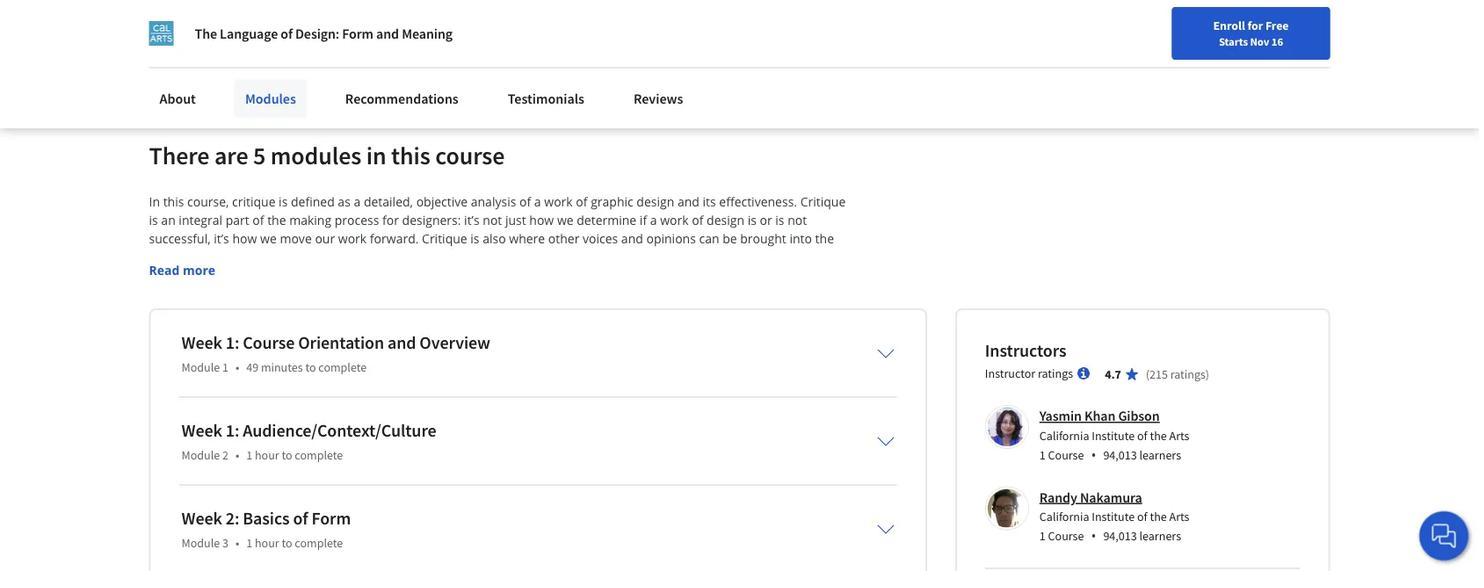 Task type: describe. For each thing, give the bounding box(es) containing it.
enroll
[[1214, 18, 1246, 33]]

enroll for free starts nov 16
[[1214, 18, 1289, 48]]

read
[[149, 262, 180, 279]]

minutes
[[261, 360, 303, 376]]

there are 5 modules in this course
[[149, 140, 505, 171]]

1 horizontal spatial work
[[544, 194, 573, 210]]

to inside week 1: audience/context/culture module 2 • 1 hour to complete
[[282, 448, 292, 464]]

0 horizontal spatial we
[[260, 231, 277, 247]]

yasmin
[[1040, 408, 1082, 425]]

successful,
[[149, 231, 211, 247]]

recommendations link
[[335, 79, 469, 118]]

move
[[280, 231, 312, 247]]

chat with us image
[[1430, 522, 1459, 550]]

week for week 1: course orientation and overview
[[182, 332, 222, 354]]

yasmin khan gibson california institute of the arts 1 course • 94,013 learners
[[1040, 408, 1190, 464]]

language
[[220, 25, 278, 42]]

can
[[699, 231, 720, 247]]

of down critique
[[253, 212, 264, 229]]

about
[[160, 90, 196, 107]]

nov
[[1251, 34, 1270, 48]]

0 horizontal spatial design
[[149, 249, 187, 266]]

0 vertical spatial how
[[530, 212, 554, 229]]

in
[[149, 194, 160, 210]]

where
[[509, 231, 545, 247]]

1 inside randy nakamura california institute of the arts 1 course • 94,013 learners
[[1040, 529, 1046, 544]]

its
[[703, 194, 716, 210]]

read more button
[[149, 261, 215, 280]]

randy nakamura california institute of the arts 1 course • 94,013 learners
[[1040, 489, 1190, 546]]

learners inside yasmin khan gibson california institute of the arts 1 course • 94,013 learners
[[1140, 447, 1182, 463]]

orientation
[[298, 332, 384, 354]]

0 horizontal spatial ratings
[[1038, 366, 1074, 382]]

there
[[149, 140, 210, 171]]

• inside week 1: audience/context/culture module 2 • 1 hour to complete
[[236, 448, 239, 464]]

designers:
[[402, 212, 461, 229]]

analysis
[[471, 194, 516, 210]]

audience/context/culture
[[243, 420, 437, 442]]

credential
[[230, 10, 289, 27]]

about link
[[149, 79, 207, 118]]

module inside week 2: basics of form module 3 • 1 hour to complete
[[182, 536, 220, 551]]

randy nakamura link
[[1040, 489, 1143, 507]]

the language of design: form and meaning
[[195, 25, 453, 42]]

(
[[1146, 367, 1150, 383]]

2 not from the left
[[788, 212, 807, 229]]

complete inside week 1: course orientation and overview module 1 • 49 minutes to complete
[[319, 360, 367, 376]]

institute inside randy nakamura california institute of the arts 1 course • 94,013 learners
[[1092, 509, 1135, 525]]

an
[[161, 212, 176, 229]]

5
[[253, 140, 266, 171]]

resume,
[[435, 10, 482, 27]]

brought
[[741, 231, 787, 247]]

( 215 ratings )
[[1146, 367, 1210, 383]]

and down the if
[[621, 231, 643, 247]]

and inside add this credential to your linkedin profile, resume, or cv share it on social media and in your performance review
[[322, 31, 344, 49]]

recommendations
[[345, 90, 459, 107]]

in this course, critique is defined as a detailed, objective analysis of a work of graphic design and its effectiveness. critique is an integral part of the making process for designers: it's not just how we determine if a work of design is or is not successful, it's how we move our work forward. critique is also where other voices and opinions can be brought into the design process. read more
[[149, 194, 849, 279]]

gibson
[[1119, 408, 1160, 425]]

3
[[222, 536, 229, 551]]

instructors
[[985, 340, 1067, 362]]

free
[[1266, 18, 1289, 33]]

design:
[[295, 25, 340, 42]]

week for week 2: basics of form
[[182, 508, 222, 530]]

2 vertical spatial work
[[338, 231, 367, 247]]

for inside in this course, critique is defined as a detailed, objective analysis of a work of graphic design and its effectiveness. critique is an integral part of the making process for designers: it's not just how we determine if a work of design is or is not successful, it's how we move our work forward. critique is also where other voices and opinions can be brought into the design process. read more
[[382, 212, 399, 229]]

khan
[[1085, 408, 1116, 425]]

complete inside week 1: audience/context/culture module 2 • 1 hour to complete
[[295, 448, 343, 464]]

forward.
[[370, 231, 419, 247]]

english
[[1142, 20, 1185, 37]]

critique
[[232, 194, 276, 210]]

social
[[245, 31, 279, 49]]

our
[[315, 231, 335, 247]]

and inside week 1: course orientation and overview module 1 • 49 minutes to complete
[[388, 332, 416, 354]]

• inside week 2: basics of form module 3 • 1 hour to complete
[[236, 536, 239, 551]]

it
[[216, 31, 224, 49]]

and left its
[[678, 194, 700, 210]]

defined
[[291, 194, 335, 210]]

just
[[505, 212, 526, 229]]

to inside week 2: basics of form module 3 • 1 hour to complete
[[282, 536, 292, 551]]

0 horizontal spatial a
[[354, 194, 361, 210]]

week 1: audience/context/culture module 2 • 1 hour to complete
[[182, 420, 437, 464]]

profile,
[[390, 10, 432, 27]]

media
[[282, 31, 319, 49]]

coursera career certificate image
[[998, 0, 1291, 102]]

yasmin khan gibson link
[[1040, 408, 1160, 425]]

1 vertical spatial it's
[[214, 231, 229, 247]]

share
[[179, 31, 213, 49]]

meaning
[[402, 25, 453, 42]]

0 horizontal spatial critique
[[422, 231, 467, 247]]

course inside week 1: course orientation and overview module 1 • 49 minutes to complete
[[243, 332, 295, 354]]

1: for course
[[226, 332, 239, 354]]

course inside randy nakamura california institute of the arts 1 course • 94,013 learners
[[1049, 529, 1084, 544]]

0 vertical spatial it's
[[464, 212, 480, 229]]

randy
[[1040, 489, 1078, 507]]

linkedin
[[336, 10, 387, 27]]

cv
[[500, 10, 515, 27]]

1 vertical spatial in
[[366, 140, 386, 171]]

of right social
[[281, 25, 293, 42]]

instructor
[[985, 366, 1036, 382]]

is down effectiveness.
[[748, 212, 757, 229]]

2:
[[226, 508, 239, 530]]

week 1: course orientation and overview module 1 • 49 minutes to complete
[[182, 332, 491, 376]]

1 vertical spatial your
[[361, 31, 388, 49]]

as
[[338, 194, 351, 210]]

0 vertical spatial critique
[[801, 194, 846, 210]]

english button
[[1111, 0, 1217, 57]]

course
[[435, 140, 505, 171]]

1 vertical spatial this
[[391, 140, 431, 171]]

the
[[195, 25, 217, 42]]

week 2: basics of form module 3 • 1 hour to complete
[[182, 508, 351, 551]]

arts inside randy nakamura california institute of the arts 1 course • 94,013 learners
[[1170, 509, 1190, 525]]

to inside week 1: course orientation and overview module 1 • 49 minutes to complete
[[305, 360, 316, 376]]



Task type: vqa. For each thing, say whether or not it's contained in the screenshot.


Task type: locate. For each thing, give the bounding box(es) containing it.
1 vertical spatial week
[[182, 420, 222, 442]]

1 vertical spatial arts
[[1170, 509, 1190, 525]]

• right 3
[[236, 536, 239, 551]]

module inside week 1: audience/context/culture module 2 • 1 hour to complete
[[182, 448, 220, 464]]

0 vertical spatial week
[[182, 332, 222, 354]]

to right minutes
[[305, 360, 316, 376]]

1 horizontal spatial ratings
[[1171, 367, 1206, 383]]

course inside yasmin khan gibson california institute of the arts 1 course • 94,013 learners
[[1049, 447, 1084, 463]]

in down linkedin on the left of page
[[347, 31, 358, 49]]

in up detailed,
[[366, 140, 386, 171]]

0 horizontal spatial work
[[338, 231, 367, 247]]

0 vertical spatial 1:
[[226, 332, 239, 354]]

3 week from the top
[[182, 508, 222, 530]]

institute inside yasmin khan gibson california institute of the arts 1 course • 94,013 learners
[[1092, 428, 1135, 444]]

94,013 inside randy nakamura california institute of the arts 1 course • 94,013 learners
[[1104, 529, 1137, 544]]

ratings down instructors
[[1038, 366, 1074, 382]]

1: up 2
[[226, 420, 239, 442]]

4.7
[[1105, 367, 1122, 383]]

1 california from the top
[[1040, 428, 1090, 444]]

1 vertical spatial learners
[[1140, 529, 1182, 544]]

1 horizontal spatial in
[[366, 140, 386, 171]]

1 vertical spatial or
[[760, 212, 773, 229]]

1 inside yasmin khan gibson california institute of the arts 1 course • 94,013 learners
[[1040, 447, 1046, 463]]

and right media
[[322, 31, 344, 49]]

the
[[267, 212, 286, 229], [816, 231, 834, 247], [1150, 428, 1167, 444], [1150, 509, 1167, 525]]

learners down gibson
[[1140, 447, 1182, 463]]

1: inside week 1: course orientation and overview module 1 • 49 minutes to complete
[[226, 332, 239, 354]]

of up just
[[520, 194, 531, 210]]

2 arts from the top
[[1170, 509, 1190, 525]]

and left 'overview'
[[388, 332, 416, 354]]

learners down nakamura
[[1140, 529, 1182, 544]]

2 horizontal spatial design
[[707, 212, 745, 229]]

1 inside week 2: basics of form module 3 • 1 hour to complete
[[246, 536, 252, 551]]

0 vertical spatial learners
[[1140, 447, 1182, 463]]

other
[[548, 231, 580, 247]]

0 horizontal spatial your
[[307, 10, 334, 27]]

is left an
[[149, 212, 158, 229]]

• right 2
[[236, 448, 239, 464]]

more
[[183, 262, 215, 279]]

1 horizontal spatial how
[[530, 212, 554, 229]]

2 94,013 from the top
[[1104, 529, 1137, 544]]

is up the brought
[[776, 212, 785, 229]]

1 down yasmin
[[1040, 447, 1046, 463]]

to
[[292, 10, 304, 27], [305, 360, 316, 376], [282, 448, 292, 464], [282, 536, 292, 551]]

the inside yasmin khan gibson california institute of the arts 1 course • 94,013 learners
[[1150, 428, 1167, 444]]

0 vertical spatial in
[[347, 31, 358, 49]]

modules link
[[235, 79, 307, 118]]

hour right 2
[[255, 448, 279, 464]]

hour inside week 1: audience/context/culture module 2 • 1 hour to complete
[[255, 448, 279, 464]]

learners inside randy nakamura california institute of the arts 1 course • 94,013 learners
[[1140, 529, 1182, 544]]

in
[[347, 31, 358, 49], [366, 140, 386, 171]]

1 horizontal spatial this
[[205, 10, 227, 27]]

1: inside week 1: audience/context/culture module 2 • 1 hour to complete
[[226, 420, 239, 442]]

1 horizontal spatial for
[[1248, 18, 1264, 33]]

we left move
[[260, 231, 277, 247]]

we up other
[[557, 212, 574, 229]]

1 hour from the top
[[255, 448, 279, 464]]

is left "also" at the top left of page
[[471, 231, 480, 247]]

1 1: from the top
[[226, 332, 239, 354]]

form inside week 2: basics of form module 3 • 1 hour to complete
[[312, 508, 351, 530]]

0 vertical spatial we
[[557, 212, 574, 229]]

california inside randy nakamura california institute of the arts 1 course • 94,013 learners
[[1040, 509, 1090, 525]]

1 94,013 from the top
[[1104, 447, 1137, 463]]

module left 2
[[182, 448, 220, 464]]

this right in
[[163, 194, 184, 210]]

of inside week 2: basics of form module 3 • 1 hour to complete
[[293, 508, 308, 530]]

review
[[469, 31, 508, 49]]

hour inside week 2: basics of form module 3 • 1 hour to complete
[[255, 536, 279, 551]]

1 vertical spatial design
[[707, 212, 745, 229]]

this
[[205, 10, 227, 27], [391, 140, 431, 171], [163, 194, 184, 210]]

form for design:
[[342, 25, 374, 42]]

testimonials link
[[497, 79, 595, 118]]

2 vertical spatial design
[[149, 249, 187, 266]]

reviews link
[[623, 79, 694, 118]]

• inside week 1: course orientation and overview module 1 • 49 minutes to complete
[[236, 360, 239, 376]]

testimonials
[[508, 90, 585, 107]]

0 vertical spatial design
[[637, 194, 675, 210]]

week inside week 1: audience/context/culture module 2 • 1 hour to complete
[[182, 420, 222, 442]]

1 right 3
[[246, 536, 252, 551]]

1 horizontal spatial not
[[788, 212, 807, 229]]

0 vertical spatial hour
[[255, 448, 279, 464]]

week inside week 1: course orientation and overview module 1 • 49 minutes to complete
[[182, 332, 222, 354]]

0 vertical spatial course
[[243, 332, 295, 354]]

1 vertical spatial we
[[260, 231, 277, 247]]

design
[[637, 194, 675, 210], [707, 212, 745, 229], [149, 249, 187, 266]]

for up the "nov"
[[1248, 18, 1264, 33]]

arts inside yasmin khan gibson california institute of the arts 1 course • 94,013 learners
[[1170, 428, 1190, 444]]

your down linkedin on the left of page
[[361, 31, 388, 49]]

course down randy
[[1049, 529, 1084, 544]]

of inside randy nakamura california institute of the arts 1 course • 94,013 learners
[[1138, 509, 1148, 525]]

0 vertical spatial or
[[485, 10, 497, 27]]

objective
[[416, 194, 468, 210]]

2 module from the top
[[182, 448, 220, 464]]

1 horizontal spatial it's
[[464, 212, 480, 229]]

and
[[376, 25, 399, 42], [322, 31, 344, 49], [678, 194, 700, 210], [621, 231, 643, 247], [388, 332, 416, 354]]

2 learners from the top
[[1140, 529, 1182, 544]]

)
[[1206, 367, 1210, 383]]

0 vertical spatial for
[[1248, 18, 1264, 33]]

course,
[[187, 194, 229, 210]]

1:
[[226, 332, 239, 354], [226, 420, 239, 442]]

of
[[281, 25, 293, 42], [520, 194, 531, 210], [576, 194, 588, 210], [253, 212, 264, 229], [692, 212, 704, 229], [1138, 428, 1148, 444], [293, 508, 308, 530], [1138, 509, 1148, 525]]

institute down khan
[[1092, 428, 1135, 444]]

1 vertical spatial module
[[182, 448, 220, 464]]

2 vertical spatial complete
[[295, 536, 343, 551]]

1 vertical spatial institute
[[1092, 509, 1135, 525]]

1 not from the left
[[483, 212, 502, 229]]

california down yasmin
[[1040, 428, 1090, 444]]

this for analysis
[[163, 194, 184, 210]]

215
[[1150, 367, 1168, 383]]

show notifications image
[[1242, 22, 1263, 43]]

1 learners from the top
[[1140, 447, 1182, 463]]

None search field
[[251, 11, 673, 46]]

voices
[[583, 231, 618, 247]]

2 vertical spatial week
[[182, 508, 222, 530]]

this up the it
[[205, 10, 227, 27]]

module left 3
[[182, 536, 220, 551]]

yasmin khan gibson image
[[988, 408, 1027, 447]]

2 horizontal spatial a
[[650, 212, 657, 229]]

course up minutes
[[243, 332, 295, 354]]

1 institute from the top
[[1092, 428, 1135, 444]]

1 vertical spatial critique
[[422, 231, 467, 247]]

0 vertical spatial form
[[342, 25, 374, 42]]

1 week from the top
[[182, 332, 222, 354]]

1 horizontal spatial or
[[760, 212, 773, 229]]

or left cv
[[485, 10, 497, 27]]

of left graphic
[[576, 194, 588, 210]]

nakamura
[[1081, 489, 1143, 507]]

94,013
[[1104, 447, 1137, 463], [1104, 529, 1137, 544]]

modules
[[271, 140, 362, 171]]

opinions
[[647, 231, 696, 247]]

design down successful,
[[149, 249, 187, 266]]

2 vertical spatial course
[[1049, 529, 1084, 544]]

it's down analysis
[[464, 212, 480, 229]]

not up into on the right of page
[[788, 212, 807, 229]]

3 module from the top
[[182, 536, 220, 551]]

detailed,
[[364, 194, 413, 210]]

2
[[222, 448, 229, 464]]

a up where
[[534, 194, 541, 210]]

for down detailed,
[[382, 212, 399, 229]]

0 vertical spatial california
[[1040, 428, 1090, 444]]

• inside randy nakamura california institute of the arts 1 course • 94,013 learners
[[1091, 527, 1097, 546]]

work
[[544, 194, 573, 210], [660, 212, 689, 229], [338, 231, 367, 247]]

0 vertical spatial complete
[[319, 360, 367, 376]]

this up detailed,
[[391, 140, 431, 171]]

critique up into on the right of page
[[801, 194, 846, 210]]

to inside add this credential to your linkedin profile, resume, or cv share it on social media and in your performance review
[[292, 10, 304, 27]]

of down gibson
[[1138, 428, 1148, 444]]

0 vertical spatial arts
[[1170, 428, 1190, 444]]

2 horizontal spatial this
[[391, 140, 431, 171]]

1 horizontal spatial a
[[534, 194, 541, 210]]

reviews
[[634, 90, 684, 107]]

process.
[[190, 249, 238, 266]]

basics
[[243, 508, 290, 530]]

course down yasmin
[[1049, 447, 1084, 463]]

course
[[243, 332, 295, 354], [1049, 447, 1084, 463], [1049, 529, 1084, 544]]

1 horizontal spatial we
[[557, 212, 574, 229]]

or inside in this course, critique is defined as a detailed, objective analysis of a work of graphic design and its effectiveness. critique is an integral part of the making process for designers: it's not just how we determine if a work of design is or is not successful, it's how we move our work forward. critique is also where other voices and opinions can be brought into the design process. read more
[[760, 212, 773, 229]]

0 horizontal spatial for
[[382, 212, 399, 229]]

work up other
[[544, 194, 573, 210]]

week inside week 2: basics of form module 3 • 1 hour to complete
[[182, 508, 222, 530]]

0 horizontal spatial or
[[485, 10, 497, 27]]

0 vertical spatial your
[[307, 10, 334, 27]]

1 vertical spatial complete
[[295, 448, 343, 464]]

california down randy
[[1040, 509, 1090, 525]]

california institute of the arts image
[[149, 21, 174, 46]]

94,013 down nakamura
[[1104, 529, 1137, 544]]

for inside enroll for free starts nov 16
[[1248, 18, 1264, 33]]

a right the if
[[650, 212, 657, 229]]

california
[[1040, 428, 1090, 444], [1040, 509, 1090, 525]]

making
[[289, 212, 332, 229]]

how down part
[[232, 231, 257, 247]]

1 vertical spatial course
[[1049, 447, 1084, 463]]

work down the 'process'
[[338, 231, 367, 247]]

• down yasmin khan gibson 'link'
[[1091, 446, 1097, 464]]

1 horizontal spatial design
[[637, 194, 675, 210]]

critique down designers:
[[422, 231, 467, 247]]

1 left the 49
[[222, 360, 229, 376]]

design up be
[[707, 212, 745, 229]]

of up the "can"
[[692, 212, 704, 229]]

hour
[[255, 448, 279, 464], [255, 536, 279, 551]]

1 module from the top
[[182, 360, 220, 376]]

form
[[342, 25, 374, 42], [312, 508, 351, 530]]

overview
[[420, 332, 491, 354]]

1 vertical spatial 1:
[[226, 420, 239, 442]]

of inside yasmin khan gibson california institute of the arts 1 course • 94,013 learners
[[1138, 428, 1148, 444]]

2 1: from the top
[[226, 420, 239, 442]]

1 vertical spatial work
[[660, 212, 689, 229]]

0 vertical spatial this
[[205, 10, 227, 27]]

to down audience/context/culture
[[282, 448, 292, 464]]

graphic
[[591, 194, 634, 210]]

your
[[307, 10, 334, 27], [361, 31, 388, 49]]

not down analysis
[[483, 212, 502, 229]]

add this credential to your linkedin profile, resume, or cv share it on social media and in your performance review
[[179, 10, 515, 49]]

1 vertical spatial hour
[[255, 536, 279, 551]]

your up media
[[307, 10, 334, 27]]

1
[[222, 360, 229, 376], [1040, 447, 1046, 463], [246, 448, 252, 464], [1040, 529, 1046, 544], [246, 536, 252, 551]]

0 vertical spatial institute
[[1092, 428, 1135, 444]]

and left meaning
[[376, 25, 399, 42]]

2 horizontal spatial work
[[660, 212, 689, 229]]

instructor ratings
[[985, 366, 1074, 382]]

1 horizontal spatial your
[[361, 31, 388, 49]]

form right design:
[[342, 25, 374, 42]]

0 vertical spatial module
[[182, 360, 220, 376]]

modules
[[245, 90, 296, 107]]

to up media
[[292, 10, 304, 27]]

how
[[530, 212, 554, 229], [232, 231, 257, 247]]

of down nakamura
[[1138, 509, 1148, 525]]

16
[[1272, 34, 1284, 48]]

1 vertical spatial 94,013
[[1104, 529, 1137, 544]]

2 vertical spatial this
[[163, 194, 184, 210]]

this for share
[[205, 10, 227, 27]]

a right as
[[354, 194, 361, 210]]

it's up 'process.'
[[214, 231, 229, 247]]

of right basics
[[293, 508, 308, 530]]

form for of
[[312, 508, 351, 530]]

on
[[227, 31, 242, 49]]

0 vertical spatial 94,013
[[1104, 447, 1137, 463]]

1 horizontal spatial critique
[[801, 194, 846, 210]]

0 horizontal spatial this
[[163, 194, 184, 210]]

this inside in this course, critique is defined as a detailed, objective analysis of a work of graphic design and its effectiveness. critique is an integral part of the making process for designers: it's not just how we determine if a work of design is or is not successful, it's how we move our work forward. critique is also where other voices and opinions can be brought into the design process. read more
[[163, 194, 184, 210]]

1 inside week 1: audience/context/culture module 2 • 1 hour to complete
[[246, 448, 252, 464]]

1 down randy
[[1040, 529, 1046, 544]]

work up opinions
[[660, 212, 689, 229]]

94,013 inside yasmin khan gibson california institute of the arts 1 course • 94,013 learners
[[1104, 447, 1137, 463]]

or inside add this credential to your linkedin profile, resume, or cv share it on social media and in your performance review
[[485, 10, 497, 27]]

49
[[246, 360, 259, 376]]

hour down basics
[[255, 536, 279, 551]]

0 horizontal spatial how
[[232, 231, 257, 247]]

1 vertical spatial how
[[232, 231, 257, 247]]

are
[[214, 140, 248, 171]]

1 right 2
[[246, 448, 252, 464]]

institute
[[1092, 428, 1135, 444], [1092, 509, 1135, 525]]

integral
[[179, 212, 222, 229]]

ratings right 215
[[1171, 367, 1206, 383]]

1: down 'process.'
[[226, 332, 239, 354]]

0 vertical spatial work
[[544, 194, 573, 210]]

if
[[640, 212, 647, 229]]

to down basics
[[282, 536, 292, 551]]

process
[[335, 212, 379, 229]]

• down the randy nakamura link
[[1091, 527, 1097, 546]]

2 hour from the top
[[255, 536, 279, 551]]

in inside add this credential to your linkedin profile, resume, or cv share it on social media and in your performance review
[[347, 31, 358, 49]]

the inside randy nakamura california institute of the arts 1 course • 94,013 learners
[[1150, 509, 1167, 525]]

0 horizontal spatial it's
[[214, 231, 229, 247]]

1 vertical spatial for
[[382, 212, 399, 229]]

this inside add this credential to your linkedin profile, resume, or cv share it on social media and in your performance review
[[205, 10, 227, 27]]

design up the if
[[637, 194, 675, 210]]

1 inside week 1: course orientation and overview module 1 • 49 minutes to complete
[[222, 360, 229, 376]]

week for week 1: audience/context/culture
[[182, 420, 222, 442]]

learners
[[1140, 447, 1182, 463], [1140, 529, 1182, 544]]

is right critique
[[279, 194, 288, 210]]

form right basics
[[312, 508, 351, 530]]

add
[[179, 10, 202, 27]]

effectiveness.
[[719, 194, 797, 210]]

also
[[483, 231, 506, 247]]

week
[[182, 332, 222, 354], [182, 420, 222, 442], [182, 508, 222, 530]]

institute down nakamura
[[1092, 509, 1135, 525]]

1 vertical spatial california
[[1040, 509, 1090, 525]]

module
[[182, 360, 220, 376], [182, 448, 220, 464], [182, 536, 220, 551]]

california inside yasmin khan gibson california institute of the arts 1 course • 94,013 learners
[[1040, 428, 1090, 444]]

performance
[[390, 31, 466, 49]]

2 california from the top
[[1040, 509, 1090, 525]]

2 week from the top
[[182, 420, 222, 442]]

1 arts from the top
[[1170, 428, 1190, 444]]

1 vertical spatial form
[[312, 508, 351, 530]]

2 institute from the top
[[1092, 509, 1135, 525]]

0 horizontal spatial in
[[347, 31, 358, 49]]

1: for audience/context/culture
[[226, 420, 239, 442]]

determine
[[577, 212, 637, 229]]

0 horizontal spatial not
[[483, 212, 502, 229]]

94,013 down gibson
[[1104, 447, 1137, 463]]

how up where
[[530, 212, 554, 229]]

starts
[[1219, 34, 1248, 48]]

module inside week 1: course orientation and overview module 1 • 49 minutes to complete
[[182, 360, 220, 376]]

•
[[236, 360, 239, 376], [1091, 446, 1097, 464], [236, 448, 239, 464], [1091, 527, 1097, 546], [236, 536, 239, 551]]

2 vertical spatial module
[[182, 536, 220, 551]]

randy nakamura image
[[988, 489, 1027, 528]]

• left the 49
[[236, 360, 239, 376]]

• inside yasmin khan gibson california institute of the arts 1 course • 94,013 learners
[[1091, 446, 1097, 464]]

module left the 49
[[182, 360, 220, 376]]

complete inside week 2: basics of form module 3 • 1 hour to complete
[[295, 536, 343, 551]]

or up the brought
[[760, 212, 773, 229]]



